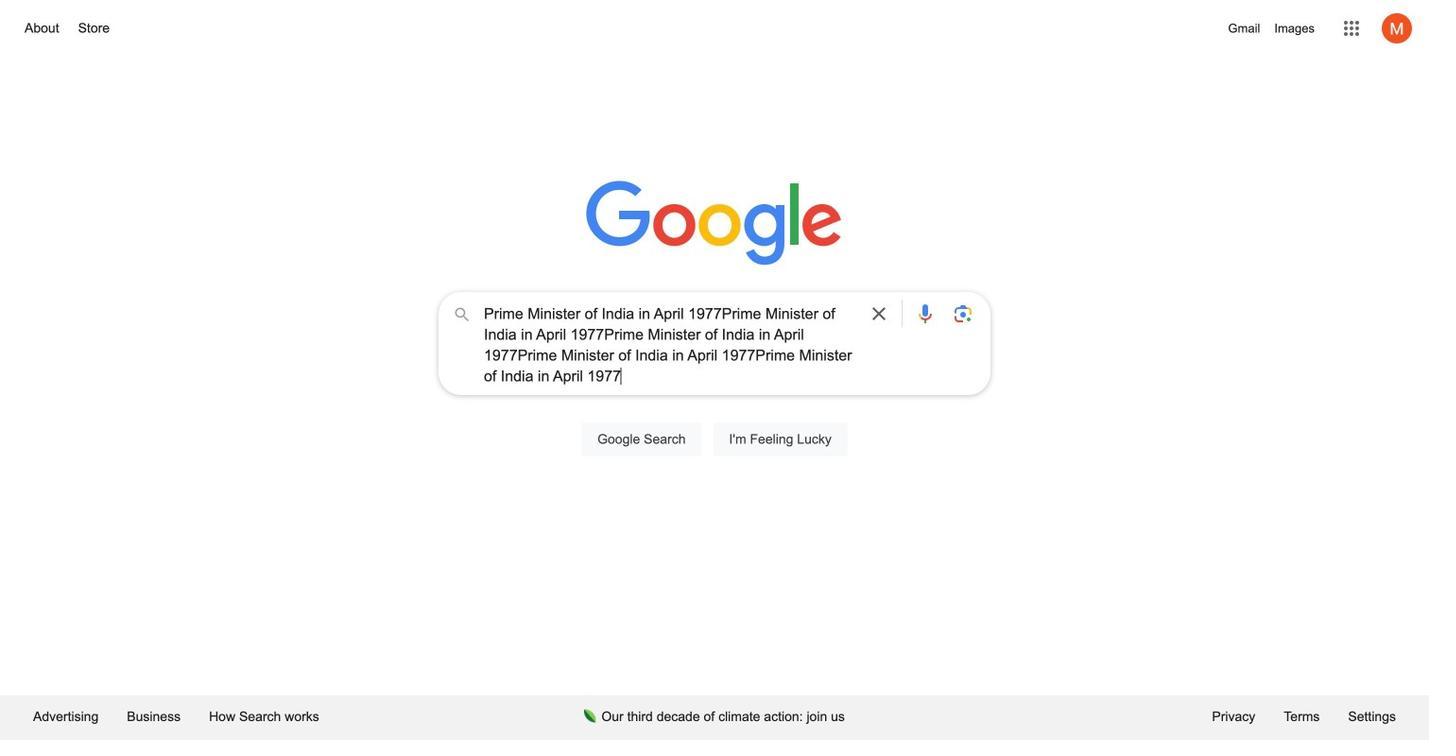 Task type: vqa. For each thing, say whether or not it's contained in the screenshot.
N corresponding to 601 N Causeway Blvd, Metairie, LA 70001
no



Task type: locate. For each thing, give the bounding box(es) containing it.
None search field
[[19, 286, 1410, 478]]

Search text field
[[484, 303, 856, 387]]

search by voice image
[[914, 302, 937, 325]]

google image
[[586, 181, 843, 268]]



Task type: describe. For each thing, give the bounding box(es) containing it.
search by image image
[[952, 302, 975, 325]]



